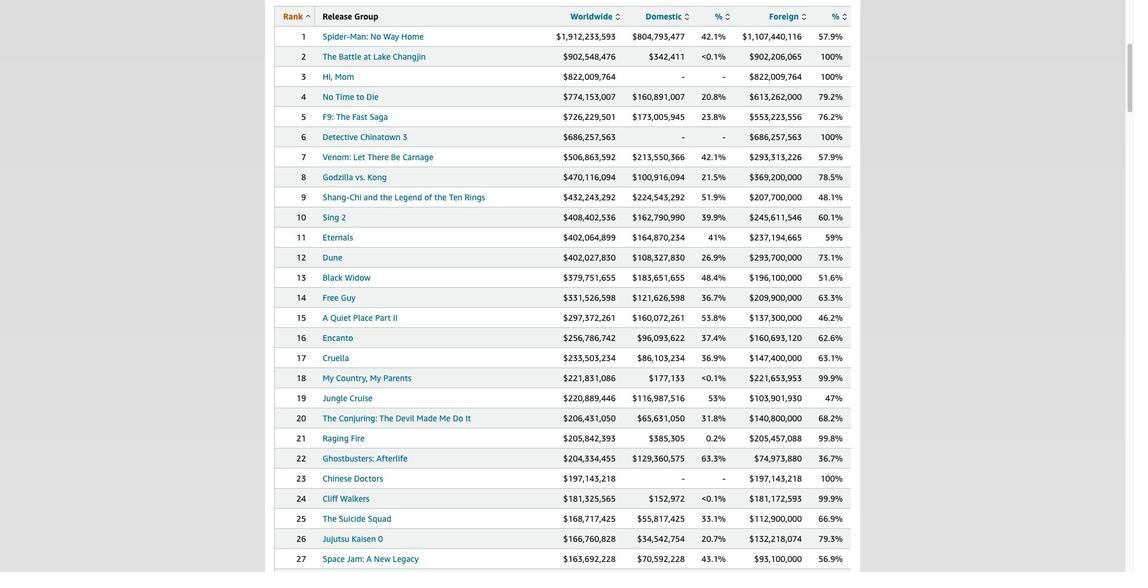 Task type: describe. For each thing, give the bounding box(es) containing it.
46.2%
[[819, 313, 843, 323]]

black widow
[[323, 273, 371, 283]]

$132,218,074
[[750, 534, 802, 544]]

parents
[[384, 373, 412, 383]]

24
[[297, 494, 306, 504]]

raging
[[323, 433, 349, 443]]

mom
[[335, 72, 354, 82]]

place
[[353, 313, 373, 323]]

42.1% for $804,793,477
[[702, 31, 726, 41]]

48.4%
[[702, 273, 726, 283]]

0 horizontal spatial a
[[323, 313, 328, 323]]

100% for $197,143,218
[[821, 474, 843, 484]]

my country, my parents
[[323, 373, 412, 383]]

jungle
[[323, 393, 348, 403]]

$96,093,622
[[638, 333, 685, 343]]

quiet
[[330, 313, 351, 323]]

the battle at lake changjin link
[[323, 51, 426, 61]]

$902,548,476
[[564, 51, 616, 61]]

63.1%
[[819, 353, 843, 363]]

cruella
[[323, 353, 349, 363]]

42.1% for $213,550,366
[[702, 152, 726, 162]]

1 horizontal spatial 63.3%
[[819, 293, 843, 303]]

5
[[301, 112, 306, 122]]

kaisen
[[352, 534, 376, 544]]

10
[[297, 212, 306, 222]]

$613,262,000
[[750, 92, 802, 102]]

dune
[[323, 252, 343, 263]]

27
[[297, 554, 306, 564]]

jam:
[[347, 554, 365, 564]]

space jam: a new legacy
[[323, 554, 419, 564]]

group
[[354, 11, 379, 21]]

$402,027,830
[[564, 252, 616, 263]]

the for battle
[[323, 51, 337, 61]]

$160,072,261
[[633, 313, 685, 323]]

53.8%
[[702, 313, 726, 323]]

$293,313,226
[[750, 152, 802, 162]]

f9:
[[323, 112, 334, 122]]

99.9% for $181,172,593
[[819, 494, 843, 504]]

encanto
[[323, 333, 353, 343]]

2 the from the left
[[435, 192, 447, 202]]

afterlife
[[377, 454, 408, 464]]

37.4%
[[702, 333, 726, 343]]

2 $822,009,764 from the left
[[750, 72, 802, 82]]

2 % link from the left
[[832, 11, 847, 21]]

19
[[297, 393, 306, 403]]

the conjuring: the devil made me do it link
[[323, 413, 471, 423]]

12
[[297, 252, 306, 263]]

$196,100,000
[[750, 273, 802, 283]]

18
[[297, 373, 306, 383]]

chinese
[[323, 474, 352, 484]]

14
[[297, 293, 306, 303]]

100% for $686,257,563
[[821, 132, 843, 142]]

dune link
[[323, 252, 343, 263]]

$137,300,000
[[750, 313, 802, 323]]

0
[[378, 534, 383, 544]]

1 horizontal spatial a
[[367, 554, 372, 564]]

home
[[402, 31, 424, 41]]

shang-
[[323, 192, 350, 202]]

$70,592,228
[[638, 554, 685, 564]]

raging fire link
[[323, 433, 365, 443]]

$162,790,990
[[633, 212, 685, 222]]

$181,172,593
[[750, 494, 802, 504]]

chinatown
[[360, 132, 401, 142]]

73.1%
[[819, 252, 843, 263]]

57.9% for $1,107,440,116
[[819, 31, 843, 41]]

$204,334,455
[[564, 454, 616, 464]]

$183,651,655
[[633, 273, 685, 283]]

sing 2 link
[[323, 212, 346, 222]]

free
[[323, 293, 339, 303]]

my country, my parents link
[[323, 373, 412, 383]]

79.3%
[[819, 534, 843, 544]]

$408,402,536
[[564, 212, 616, 222]]

$213,550,366
[[633, 152, 685, 162]]

domestic link
[[646, 11, 689, 21]]

the for suicide
[[323, 514, 337, 524]]

% for first % link
[[715, 11, 723, 21]]

<0.1% for $152,972
[[702, 494, 726, 504]]

59%
[[826, 232, 843, 242]]

$163,692,228
[[564, 554, 616, 564]]

die
[[367, 92, 379, 102]]

to
[[357, 92, 365, 102]]

1 my from the left
[[323, 373, 334, 383]]

$116,987,516
[[633, 393, 685, 403]]

a quiet place part ii link
[[323, 313, 398, 323]]

0 vertical spatial 36.7%
[[702, 293, 726, 303]]

hi, mom link
[[323, 72, 354, 82]]

$726,229,501
[[564, 112, 616, 122]]

$331,526,598
[[564, 293, 616, 303]]

53%
[[709, 393, 726, 403]]

<0.1% for $342,411
[[702, 51, 726, 61]]

doctors
[[354, 474, 383, 484]]

51.6%
[[819, 273, 843, 283]]

$209,900,000
[[750, 293, 802, 303]]

legend
[[395, 192, 422, 202]]

the right "f9:"
[[336, 112, 350, 122]]

godzilla vs. kong link
[[323, 172, 387, 182]]

guy
[[341, 293, 356, 303]]

cliff
[[323, 494, 338, 504]]

- down 23.8%
[[723, 132, 726, 142]]

raging fire
[[323, 433, 365, 443]]

26.9%
[[702, 252, 726, 263]]

62.6%
[[819, 333, 843, 343]]

domestic
[[646, 11, 682, 21]]

2 $197,143,218 from the left
[[750, 474, 802, 484]]

1 the from the left
[[380, 192, 393, 202]]

- up $152,972
[[682, 474, 685, 484]]

way
[[383, 31, 399, 41]]

- up 20.8%
[[723, 72, 726, 82]]

detective chinatown 3 link
[[323, 132, 408, 142]]

$205,842,393
[[564, 433, 616, 443]]

26
[[297, 534, 306, 544]]

100% for $822,009,764
[[821, 72, 843, 82]]

shang-chi and the legend of the ten rings link
[[323, 192, 485, 202]]

f9: the fast saga link
[[323, 112, 388, 122]]



Task type: locate. For each thing, give the bounding box(es) containing it.
1 vertical spatial 99.9%
[[819, 494, 843, 504]]

23
[[297, 474, 306, 484]]

$256,786,742
[[564, 333, 616, 343]]

detective chinatown 3
[[323, 132, 408, 142]]

$197,143,218
[[564, 474, 616, 484], [750, 474, 802, 484]]

spider-man: no way home link
[[323, 31, 424, 41]]

a
[[323, 313, 328, 323], [367, 554, 372, 564]]

<0.1% down 36.9% at the right bottom of the page
[[702, 373, 726, 383]]

0 vertical spatial 3
[[301, 72, 306, 82]]

2 99.9% from the top
[[819, 494, 843, 504]]

42.1% right "$804,793,477"
[[702, 31, 726, 41]]

3 <0.1% from the top
[[702, 494, 726, 504]]

no left time
[[323, 92, 334, 102]]

31.8%
[[702, 413, 726, 423]]

the left devil at the bottom of the page
[[380, 413, 394, 423]]

the up hi,
[[323, 51, 337, 61]]

rank link
[[283, 11, 310, 21], [283, 11, 310, 21]]

the down the jungle
[[323, 413, 337, 423]]

2 <0.1% from the top
[[702, 373, 726, 383]]

1 horizontal spatial 36.7%
[[819, 454, 843, 464]]

0 vertical spatial 63.3%
[[819, 293, 843, 303]]

1 vertical spatial <0.1%
[[702, 373, 726, 383]]

1 horizontal spatial % link
[[832, 11, 847, 21]]

57.9%
[[819, 31, 843, 41], [819, 152, 843, 162]]

- down $342,411
[[682, 72, 685, 82]]

0 horizontal spatial the
[[380, 192, 393, 202]]

no left way
[[371, 31, 381, 41]]

0 horizontal spatial $822,009,764
[[564, 72, 616, 82]]

0 vertical spatial 2
[[301, 51, 306, 61]]

rings
[[465, 192, 485, 202]]

1 vertical spatial 36.7%
[[819, 454, 843, 464]]

0 vertical spatial 99.9%
[[819, 373, 843, 383]]

the
[[323, 51, 337, 61], [336, 112, 350, 122], [323, 413, 337, 423], [380, 413, 394, 423], [323, 514, 337, 524]]

$432,243,292
[[564, 192, 616, 202]]

$103,901,930
[[750, 393, 802, 403]]

1
[[301, 31, 306, 41]]

godzilla
[[323, 172, 353, 182]]

$197,143,218 down the '$204,334,455' at the bottom of page
[[564, 474, 616, 484]]

$804,793,477
[[633, 31, 685, 41]]

1 99.9% from the top
[[819, 373, 843, 383]]

$166,760,828
[[564, 534, 616, 544]]

the right of at the left of page
[[435, 192, 447, 202]]

worldwide link
[[571, 11, 620, 21]]

spider-
[[323, 31, 350, 41]]

a left 'quiet' in the left of the page
[[323, 313, 328, 323]]

0 vertical spatial <0.1%
[[702, 51, 726, 61]]

0 horizontal spatial no
[[323, 92, 334, 102]]

$342,411
[[649, 51, 685, 61]]

spider-man: no way home
[[323, 31, 424, 41]]

$164,870,234
[[633, 232, 685, 242]]

% link right foreign link
[[832, 11, 847, 21]]

99.9% down the 63.1%
[[819, 373, 843, 383]]

21.5%
[[702, 172, 726, 182]]

$207,700,000
[[750, 192, 802, 202]]

% link
[[715, 11, 730, 21], [832, 11, 847, 21]]

99.9%
[[819, 373, 843, 383], [819, 494, 843, 504]]

1 horizontal spatial 2
[[342, 212, 346, 222]]

<0.1% up 20.8%
[[702, 51, 726, 61]]

ii
[[393, 313, 398, 323]]

my left the parents
[[370, 373, 381, 383]]

1 horizontal spatial the
[[435, 192, 447, 202]]

$160,693,120
[[750, 333, 802, 343]]

be
[[391, 152, 401, 162]]

1 horizontal spatial $197,143,218
[[750, 474, 802, 484]]

63.3% down 0.2%
[[702, 454, 726, 464]]

1 horizontal spatial %
[[832, 11, 840, 21]]

hi, mom
[[323, 72, 354, 82]]

2 right sing
[[342, 212, 346, 222]]

1 vertical spatial a
[[367, 554, 372, 564]]

the right and
[[380, 192, 393, 202]]

eternals link
[[323, 232, 353, 242]]

1 vertical spatial 3
[[403, 132, 408, 142]]

63.3%
[[819, 293, 843, 303], [702, 454, 726, 464]]

99.9% up 66.9%
[[819, 494, 843, 504]]

$822,009,764
[[564, 72, 616, 82], [750, 72, 802, 82]]

- down 0.2%
[[723, 474, 726, 484]]

0 horizontal spatial $686,257,563
[[564, 132, 616, 142]]

3 100% from the top
[[821, 132, 843, 142]]

1 100% from the top
[[821, 51, 843, 61]]

jujutsu kaisen 0 link
[[323, 534, 383, 544]]

42.1% up 21.5%
[[702, 152, 726, 162]]

shang-chi and the legend of the ten rings
[[323, 192, 485, 202]]

99.9% for $221,653,953
[[819, 373, 843, 383]]

black
[[323, 273, 343, 283]]

1 % from the left
[[715, 11, 723, 21]]

$470,116,094
[[564, 172, 616, 182]]

2 57.9% from the top
[[819, 152, 843, 162]]

conjuring:
[[339, 413, 378, 423]]

a quiet place part ii
[[323, 313, 398, 323]]

1 horizontal spatial 3
[[403, 132, 408, 142]]

0 vertical spatial no
[[371, 31, 381, 41]]

20
[[297, 413, 306, 423]]

1 vertical spatial 42.1%
[[702, 152, 726, 162]]

1 $822,009,764 from the left
[[564, 72, 616, 82]]

22
[[297, 454, 306, 464]]

the for conjuring:
[[323, 413, 337, 423]]

1 vertical spatial 57.9%
[[819, 152, 843, 162]]

63.3% down 51.6% on the right top
[[819, 293, 843, 303]]

2 42.1% from the top
[[702, 152, 726, 162]]

2 vertical spatial <0.1%
[[702, 494, 726, 504]]

changjin
[[393, 51, 426, 61]]

20.8%
[[702, 92, 726, 102]]

1 42.1% from the top
[[702, 31, 726, 41]]

cliff walkers link
[[323, 494, 370, 504]]

my up the jungle
[[323, 373, 334, 383]]

0 vertical spatial 57.9%
[[819, 31, 843, 41]]

2 $686,257,563 from the left
[[750, 132, 802, 142]]

no time to die
[[323, 92, 379, 102]]

1 <0.1% from the top
[[702, 51, 726, 61]]

jungle cruise
[[323, 393, 373, 403]]

0 horizontal spatial 3
[[301, 72, 306, 82]]

the down cliff on the left bottom
[[323, 514, 337, 524]]

1 vertical spatial 63.3%
[[702, 454, 726, 464]]

0 vertical spatial 42.1%
[[702, 31, 726, 41]]

2 down the 1
[[301, 51, 306, 61]]

43.1%
[[702, 554, 726, 564]]

a left new
[[367, 554, 372, 564]]

1 horizontal spatial $822,009,764
[[750, 72, 802, 82]]

$245,611,546
[[750, 212, 802, 222]]

$402,064,899
[[564, 232, 616, 242]]

57.9% right $1,107,440,116 on the right top of page
[[819, 31, 843, 41]]

0 vertical spatial a
[[323, 313, 328, 323]]

4 100% from the top
[[821, 474, 843, 484]]

- down the '$173,005,945'
[[682, 132, 685, 142]]

chi
[[350, 192, 362, 202]]

0 horizontal spatial 63.3%
[[702, 454, 726, 464]]

walkers
[[340, 494, 370, 504]]

1 % link from the left
[[715, 11, 730, 21]]

% right domestic link in the right of the page
[[715, 11, 723, 21]]

1 $197,143,218 from the left
[[564, 474, 616, 484]]

36.7% up 53.8%
[[702, 293, 726, 303]]

2 100% from the top
[[821, 72, 843, 82]]

% link right domestic link in the right of the page
[[715, 11, 730, 21]]

0 horizontal spatial 36.7%
[[702, 293, 726, 303]]

widow
[[345, 273, 371, 283]]

1 horizontal spatial no
[[371, 31, 381, 41]]

3 up carnage
[[403, 132, 408, 142]]

3 up 4
[[301, 72, 306, 82]]

1 horizontal spatial $686,257,563
[[750, 132, 802, 142]]

vs.
[[356, 172, 365, 182]]

$686,257,563 down $726,229,501
[[564, 132, 616, 142]]

0 horizontal spatial %
[[715, 11, 723, 21]]

suicide
[[339, 514, 366, 524]]

f9: the fast saga
[[323, 112, 388, 122]]

20.7%
[[702, 534, 726, 544]]

60.1%
[[819, 212, 843, 222]]

$686,257,563 down the $553,223,556
[[750, 132, 802, 142]]

$293,700,000
[[750, 252, 802, 263]]

41%
[[709, 232, 726, 242]]

57.9% up 78.5%
[[819, 152, 843, 162]]

$902,206,065
[[750, 51, 802, 61]]

100% for $902,206,065
[[821, 51, 843, 61]]

1 vertical spatial 2
[[342, 212, 346, 222]]

0 horizontal spatial % link
[[715, 11, 730, 21]]

no
[[371, 31, 381, 41], [323, 92, 334, 102]]

1 vertical spatial no
[[323, 92, 334, 102]]

0 horizontal spatial 2
[[301, 51, 306, 61]]

$1,912,233,593
[[557, 31, 616, 41]]

$822,009,764 up $613,262,000
[[750, 72, 802, 82]]

% right foreign link
[[832, 11, 840, 21]]

36.7% down 99.8%
[[819, 454, 843, 464]]

$173,005,945
[[633, 112, 685, 122]]

2
[[301, 51, 306, 61], [342, 212, 346, 222]]

$206,431,050
[[564, 413, 616, 423]]

79.2%
[[819, 92, 843, 102]]

% for first % link from the right
[[832, 11, 840, 21]]

jungle cruise link
[[323, 393, 373, 403]]

made
[[417, 413, 437, 423]]

47%
[[826, 393, 843, 403]]

at
[[364, 51, 371, 61]]

the suicide squad
[[323, 514, 392, 524]]

the conjuring: the devil made me do it
[[323, 413, 471, 423]]

$100,916,094
[[633, 172, 685, 182]]

1 $686,257,563 from the left
[[564, 132, 616, 142]]

4
[[301, 92, 306, 102]]

man:
[[350, 31, 368, 41]]

my
[[323, 373, 334, 383], [370, 373, 381, 383]]

0 horizontal spatial $197,143,218
[[564, 474, 616, 484]]

1 57.9% from the top
[[819, 31, 843, 41]]

$1,107,440,116
[[743, 31, 802, 41]]

36.7%
[[702, 293, 726, 303], [819, 454, 843, 464]]

$822,009,764 down $902,548,476
[[564, 72, 616, 82]]

free guy link
[[323, 293, 356, 303]]

$237,194,665
[[750, 232, 802, 242]]

2 my from the left
[[370, 373, 381, 383]]

$197,143,218 up $181,172,593
[[750, 474, 802, 484]]

<0.1% up 33.1%
[[702, 494, 726, 504]]

2 % from the left
[[832, 11, 840, 21]]

1 horizontal spatial my
[[370, 373, 381, 383]]

$93,100,000
[[755, 554, 802, 564]]

57.9% for $293,313,226
[[819, 152, 843, 162]]

0 horizontal spatial my
[[323, 373, 334, 383]]

cliff walkers
[[323, 494, 370, 504]]

<0.1% for $177,133
[[702, 373, 726, 383]]

legacy
[[393, 554, 419, 564]]



Task type: vqa. For each thing, say whether or not it's contained in the screenshot.
25
yes



